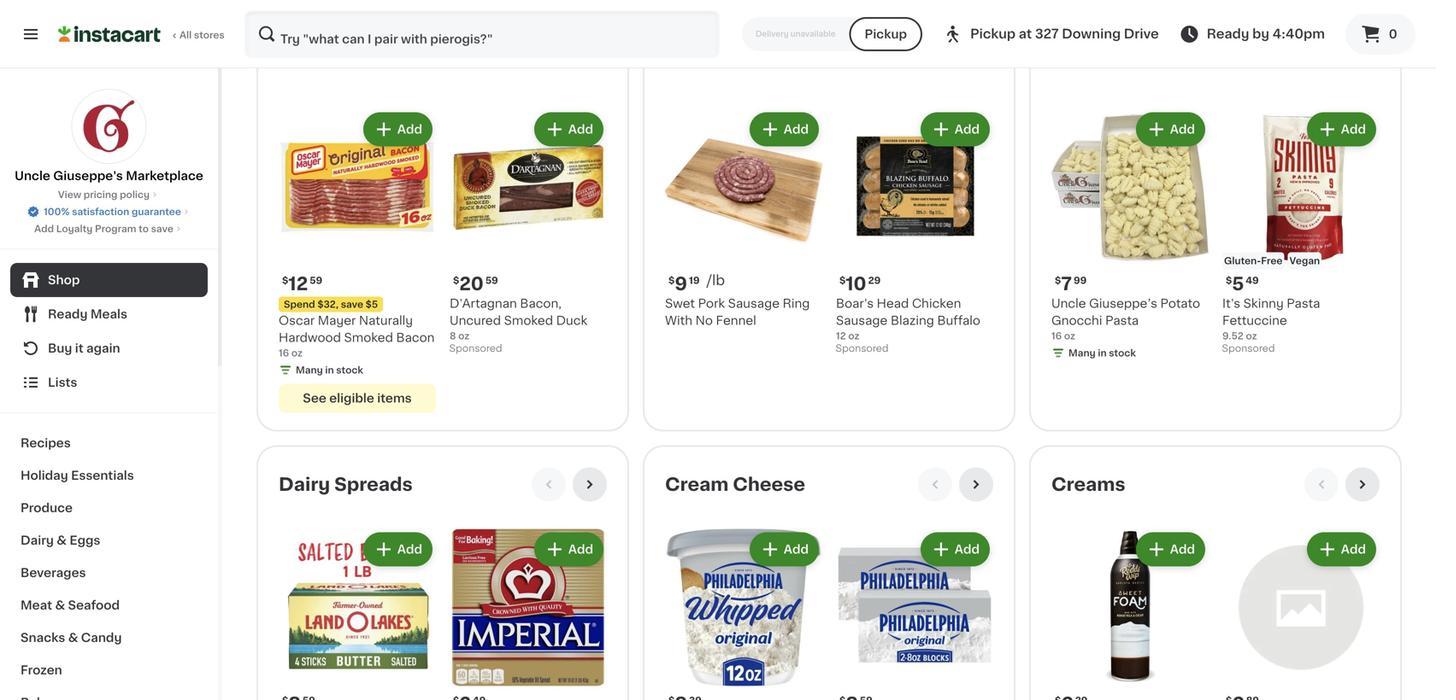 Task type: vqa. For each thing, say whether or not it's contained in the screenshot.
HARD BEVERAGES
no



Task type: locate. For each thing, give the bounding box(es) containing it.
pasta inside the uncle giuseppe's potato gnocchi pasta 16 oz
[[1105, 315, 1139, 327]]

giuseppe's
[[1089, 298, 1157, 310]]

ring
[[783, 298, 810, 310]]

1 horizontal spatial pasta
[[1287, 298, 1320, 310]]

d'artagnan bacon, uncured smoked duck 8 oz
[[450, 298, 587, 341]]

sponsored badge image for 20
[[450, 345, 501, 354]]

dairy left spreads
[[279, 476, 330, 494]]

1 vertical spatial 12
[[836, 332, 846, 341]]

327
[[1035, 28, 1059, 40]]

0 horizontal spatial sausage
[[728, 298, 780, 310]]

beverages link
[[10, 557, 208, 590]]

blazing
[[891, 315, 934, 327]]

sausage inside boar's head chicken sausage blazing buffalo 12 oz
[[836, 315, 888, 327]]

free
[[1261, 257, 1283, 266]]

& left eggs on the left
[[57, 535, 67, 547]]

1 $ from the left
[[282, 276, 288, 286]]

0 vertical spatial save
[[151, 224, 173, 234]]

uncle inside uncle giuseppe's marketplace link
[[15, 170, 50, 182]]

$ left 99
[[1055, 276, 1061, 286]]

stores
[[194, 30, 225, 40]]

$ 12 59
[[282, 275, 322, 293]]

0 horizontal spatial ready
[[48, 309, 88, 321]]

dairy
[[279, 476, 330, 494], [21, 535, 54, 547]]

add inside add loyalty program to save link
[[34, 224, 54, 234]]

$ left 19
[[669, 276, 675, 286]]

2 horizontal spatial sponsored badge image
[[1222, 345, 1274, 354]]

smoked down naturally
[[344, 332, 393, 344]]

2 59 from the left
[[485, 276, 498, 286]]

pickup
[[970, 28, 1016, 40], [865, 28, 907, 40]]

sausage down $9.19 per pound element
[[728, 298, 780, 310]]

oz down fettuccine
[[1246, 332, 1257, 341]]

59 up $32,
[[310, 276, 322, 286]]

10
[[846, 275, 867, 293]]

uncle up 100%
[[15, 170, 50, 182]]

duck
[[556, 315, 587, 327]]

product group containing 20
[[450, 109, 607, 359]]

2 sponsored badge image from the left
[[836, 345, 888, 354]]

ready meals
[[48, 309, 127, 321]]

uncle for uncle giuseppe's marketplace
[[15, 170, 50, 182]]

$ for 9
[[669, 276, 675, 286]]

$ inside $ 12 59
[[282, 276, 288, 286]]

1 vertical spatial sausage
[[836, 315, 888, 327]]

at
[[1019, 28, 1032, 40]]

1 59 from the left
[[310, 276, 322, 286]]

gluten-free vegan
[[1224, 257, 1320, 266]]

sponsored badge image for 5
[[1222, 345, 1274, 354]]

1 horizontal spatial pickup
[[970, 28, 1016, 40]]

bacon,
[[520, 298, 562, 310]]

0 horizontal spatial pasta
[[1105, 315, 1139, 327]]

1 horizontal spatial smoked
[[504, 315, 553, 327]]

100% satisfaction guarantee
[[44, 207, 181, 217]]

$ up boar's
[[839, 276, 846, 286]]

0 horizontal spatial save
[[151, 224, 173, 234]]

pasta down giuseppe's
[[1105, 315, 1139, 327]]

buffalo
[[937, 315, 980, 327]]

$ inside $ 9 19 /lb
[[669, 276, 675, 286]]

sponsored badge image
[[450, 345, 501, 354], [836, 345, 888, 354], [1222, 345, 1274, 354]]

meals
[[91, 309, 127, 321]]

3 sponsored badge image from the left
[[1222, 345, 1274, 354]]

see
[[303, 393, 326, 405]]

1 sponsored badge image from the left
[[450, 345, 501, 354]]

0 horizontal spatial 12
[[288, 275, 308, 293]]

frozen
[[21, 665, 62, 677]]

smoked down bacon,
[[504, 315, 553, 327]]

7
[[1061, 275, 1072, 293]]

0 horizontal spatial smoked
[[344, 332, 393, 344]]

0 horizontal spatial uncle
[[15, 170, 50, 182]]

$ up it's
[[1226, 276, 1232, 286]]

dairy spreads link
[[279, 475, 413, 496]]

1 horizontal spatial ready
[[1207, 28, 1249, 40]]

None search field
[[244, 10, 720, 58]]

0 horizontal spatial 16
[[279, 349, 289, 358]]

$ inside the $ 20 59
[[453, 276, 459, 286]]

$9.19 per pound element
[[665, 273, 822, 295]]

0 vertical spatial dairy
[[279, 476, 330, 494]]

4 $ from the left
[[839, 276, 846, 286]]

all stores link
[[58, 10, 226, 58]]

0 vertical spatial ready
[[1207, 28, 1249, 40]]

3 $ from the left
[[669, 276, 675, 286]]

8
[[450, 332, 456, 341]]

0 vertical spatial sausage
[[728, 298, 780, 310]]

$ 20 59
[[453, 275, 498, 293]]

recipes link
[[10, 427, 208, 460]]

1 horizontal spatial sausage
[[836, 315, 888, 327]]

2 vertical spatial &
[[68, 633, 78, 645]]

0 vertical spatial pasta
[[1287, 298, 1320, 310]]

ready left by
[[1207, 28, 1249, 40]]

0 horizontal spatial dairy
[[21, 535, 54, 547]]

$ inside $ 5 49
[[1226, 276, 1232, 286]]

59 right the 20 on the top left of page
[[485, 276, 498, 286]]

smoked inside oscar mayer naturally hardwood smoked bacon 16 oz
[[344, 332, 393, 344]]

hardwood
[[279, 332, 341, 344]]

0 horizontal spatial sponsored badge image
[[450, 345, 501, 354]]

$ up d'artagnan
[[453, 276, 459, 286]]

$ up spend
[[282, 276, 288, 286]]

dairy for dairy & eggs
[[21, 535, 54, 547]]

1 vertical spatial pasta
[[1105, 315, 1139, 327]]

& left candy
[[68, 633, 78, 645]]

shop link
[[10, 263, 208, 297]]

gluten-
[[1224, 257, 1261, 266]]

1 vertical spatial 16
[[279, 349, 289, 358]]

& for snacks
[[68, 633, 78, 645]]

uncle for uncle giuseppe's potato gnocchi pasta 16 oz
[[1051, 298, 1086, 310]]

view pricing policy link
[[58, 188, 160, 202]]

1 horizontal spatial 12
[[836, 332, 846, 341]]

mayer
[[318, 315, 356, 327]]

dairy down produce
[[21, 535, 54, 547]]

1 vertical spatial &
[[55, 600, 65, 612]]

dairy inside 'dairy & eggs' link
[[21, 535, 54, 547]]

1 vertical spatial save
[[341, 300, 363, 310]]

meat & seafood link
[[10, 590, 208, 622]]

1 horizontal spatial 59
[[485, 276, 498, 286]]

sponsored badge image down the 9.52
[[1222, 345, 1274, 354]]

produce link
[[10, 492, 208, 525]]

0 vertical spatial 12
[[288, 275, 308, 293]]

& for meat
[[55, 600, 65, 612]]

pricing
[[84, 190, 117, 200]]

16 down gnocchi
[[1051, 332, 1062, 341]]

ready inside ready by 4:40pm link
[[1207, 28, 1249, 40]]

product group
[[279, 109, 436, 413], [450, 109, 607, 359], [665, 109, 822, 330], [836, 109, 993, 359], [1051, 109, 1209, 364], [1222, 109, 1380, 359], [279, 530, 436, 701], [450, 530, 607, 701], [665, 530, 822, 701], [836, 530, 993, 701], [1051, 530, 1209, 701], [1222, 530, 1380, 701]]

dairy inside dairy spreads "link"
[[279, 476, 330, 494]]

instacart logo image
[[58, 24, 161, 44]]

uncured
[[450, 315, 501, 327]]

1 horizontal spatial 16
[[1051, 332, 1062, 341]]

many
[[296, 0, 323, 10], [467, 0, 494, 10], [682, 0, 709, 10], [853, 14, 880, 23], [1069, 349, 1096, 358], [296, 366, 323, 375]]

ready inside ready meals link
[[48, 309, 88, 321]]

1 vertical spatial ready
[[48, 309, 88, 321]]

6 $ from the left
[[1226, 276, 1232, 286]]

1 many in stock button from the left
[[279, 0, 436, 15]]

1 vertical spatial smoked
[[344, 332, 393, 344]]

0 vertical spatial 16
[[1051, 332, 1062, 341]]

12 up spend
[[288, 275, 308, 293]]

5 $ from the left
[[1055, 276, 1061, 286]]

2 $ from the left
[[453, 276, 459, 286]]

essentials
[[71, 470, 134, 482]]

lists
[[48, 377, 77, 389]]

by
[[1253, 28, 1270, 40]]

ready meals button
[[10, 297, 208, 332]]

save left the $5
[[341, 300, 363, 310]]

$ inside $ 10 29
[[839, 276, 846, 286]]

pasta right the skinny
[[1287, 298, 1320, 310]]

add button
[[365, 114, 431, 145], [536, 114, 602, 145], [751, 114, 817, 145], [922, 114, 988, 145], [1138, 114, 1204, 145], [1309, 114, 1375, 145], [365, 535, 431, 566], [536, 535, 602, 566], [751, 535, 817, 566], [922, 535, 988, 566], [1138, 535, 1204, 566], [1309, 535, 1375, 566]]

beverages
[[21, 568, 86, 580]]

cream
[[665, 476, 729, 494]]

59 for 20
[[485, 276, 498, 286]]

bacon
[[396, 332, 435, 344]]

16 inside the uncle giuseppe's potato gnocchi pasta 16 oz
[[1051, 332, 1062, 341]]

ready for ready by 4:40pm
[[1207, 28, 1249, 40]]

uncle giuseppe's marketplace link
[[15, 89, 203, 185]]

spend $32, save $5
[[284, 300, 378, 310]]

pasta inside it's skinny pasta fettuccine 9.52 oz
[[1287, 298, 1320, 310]]

dairy & eggs
[[21, 535, 100, 547]]

oz
[[458, 332, 470, 341], [848, 332, 860, 341], [1064, 332, 1075, 341], [1246, 332, 1257, 341], [291, 349, 303, 358]]

0 horizontal spatial pickup
[[865, 28, 907, 40]]

oz down gnocchi
[[1064, 332, 1075, 341]]

3 many in stock button from the left
[[665, 0, 822, 15]]

&
[[57, 535, 67, 547], [55, 600, 65, 612], [68, 633, 78, 645]]

add
[[397, 124, 422, 136], [568, 124, 593, 136], [784, 124, 809, 136], [955, 124, 980, 136], [1170, 124, 1195, 136], [1341, 124, 1366, 136], [34, 224, 54, 234], [397, 544, 422, 556], [568, 544, 593, 556], [784, 544, 809, 556], [955, 544, 980, 556], [1170, 544, 1195, 556], [1341, 544, 1366, 556]]

buy
[[48, 343, 72, 355]]

$ inside $ 7 99
[[1055, 276, 1061, 286]]

2 many in stock button from the left
[[450, 0, 607, 15]]

0 horizontal spatial 59
[[310, 276, 322, 286]]

oz down boar's
[[848, 332, 860, 341]]

& right "meat"
[[55, 600, 65, 612]]

16 down 'hardwood' at the top left of page
[[279, 349, 289, 358]]

uncle inside the uncle giuseppe's potato gnocchi pasta 16 oz
[[1051, 298, 1086, 310]]

smoked
[[504, 315, 553, 327], [344, 332, 393, 344]]

& for dairy
[[57, 535, 67, 547]]

0 vertical spatial &
[[57, 535, 67, 547]]

oz down 'hardwood' at the top left of page
[[291, 349, 303, 358]]

marketplace
[[126, 170, 203, 182]]

view pricing policy
[[58, 190, 150, 200]]

1 vertical spatial dairy
[[21, 535, 54, 547]]

uncle giuseppe's potato gnocchi pasta 16 oz
[[1051, 298, 1200, 341]]

holiday essentials
[[21, 470, 134, 482]]

oz inside boar's head chicken sausage blazing buffalo 12 oz
[[848, 332, 860, 341]]

59 inside $ 12 59
[[310, 276, 322, 286]]

0 vertical spatial uncle
[[15, 170, 50, 182]]

pasta
[[1287, 298, 1320, 310], [1105, 315, 1139, 327]]

pickup inside popup button
[[970, 28, 1016, 40]]

with
[[665, 315, 693, 327]]

many in stock
[[296, 0, 363, 10], [467, 0, 534, 10], [682, 0, 750, 10], [853, 14, 921, 23], [1069, 349, 1136, 358], [296, 366, 363, 375]]

1 horizontal spatial uncle
[[1051, 298, 1086, 310]]

1 vertical spatial uncle
[[1051, 298, 1086, 310]]

1 horizontal spatial sponsored badge image
[[836, 345, 888, 354]]

uncle up gnocchi
[[1051, 298, 1086, 310]]

pickup inside button
[[865, 28, 907, 40]]

ready down shop
[[48, 309, 88, 321]]

1 horizontal spatial save
[[341, 300, 363, 310]]

save
[[151, 224, 173, 234], [341, 300, 363, 310]]

59 inside the $ 20 59
[[485, 276, 498, 286]]

it
[[75, 343, 83, 355]]

12 down boar's
[[836, 332, 846, 341]]

16
[[1051, 332, 1062, 341], [279, 349, 289, 358]]

spreads
[[334, 476, 413, 494]]

uncle
[[15, 170, 50, 182], [1051, 298, 1086, 310]]

sponsored badge image down boar's
[[836, 345, 888, 354]]

0 button
[[1346, 14, 1416, 55]]

product group containing 12
[[279, 109, 436, 413]]

sausage down boar's
[[836, 315, 888, 327]]

oz right 8
[[458, 332, 470, 341]]

save down guarantee on the left top of the page
[[151, 224, 173, 234]]

sponsored badge image down 8
[[450, 345, 501, 354]]

1 horizontal spatial dairy
[[279, 476, 330, 494]]

service type group
[[742, 17, 922, 51]]

to
[[139, 224, 149, 234]]

0 vertical spatial smoked
[[504, 315, 553, 327]]



Task type: describe. For each thing, give the bounding box(es) containing it.
uncle giuseppe's marketplace
[[15, 170, 203, 182]]

fettuccine
[[1222, 315, 1287, 327]]

$ for 7
[[1055, 276, 1061, 286]]

buy it again link
[[10, 332, 208, 366]]

eggs
[[70, 535, 100, 547]]

snacks
[[21, 633, 65, 645]]

dairy for dairy spreads
[[279, 476, 330, 494]]

ready meals link
[[10, 297, 208, 332]]

$ for 10
[[839, 276, 846, 286]]

pickup for pickup
[[865, 28, 907, 40]]

holiday essentials link
[[10, 460, 208, 492]]

again
[[86, 343, 120, 355]]

drive
[[1124, 28, 1159, 40]]

see eligible items button
[[279, 384, 436, 413]]

no
[[696, 315, 713, 327]]

5
[[1232, 275, 1244, 293]]

snacks & candy
[[21, 633, 122, 645]]

smoked inside d'artagnan bacon, uncured smoked duck 8 oz
[[504, 315, 553, 327]]

creams
[[1051, 476, 1126, 494]]

downing
[[1062, 28, 1121, 40]]

dairy & eggs link
[[10, 525, 208, 557]]

produce
[[21, 503, 73, 515]]

lists link
[[10, 366, 208, 400]]

vegan
[[1290, 257, 1320, 266]]

pickup for pickup at 327 downing drive
[[970, 28, 1016, 40]]

$ for 20
[[453, 276, 459, 286]]

$ 7 99
[[1055, 275, 1087, 293]]

Search field
[[246, 12, 718, 56]]

product group containing 10
[[836, 109, 993, 359]]

buy it again
[[48, 343, 120, 355]]

$ for 12
[[282, 276, 288, 286]]

holiday
[[21, 470, 68, 482]]

4 many in stock button from the left
[[836, 0, 993, 29]]

100% satisfaction guarantee button
[[27, 202, 191, 219]]

29
[[868, 276, 881, 286]]

16 inside oscar mayer naturally hardwood smoked bacon 16 oz
[[279, 349, 289, 358]]

oz inside d'artagnan bacon, uncured smoked duck 8 oz
[[458, 332, 470, 341]]

19
[[689, 276, 700, 286]]

cheese
[[733, 476, 805, 494]]

swet pork sausage ring with no fennel
[[665, 298, 810, 327]]

$ for 5
[[1226, 276, 1232, 286]]

guarantee
[[132, 207, 181, 217]]

12 inside boar's head chicken sausage blazing buffalo 12 oz
[[836, 332, 846, 341]]

satisfaction
[[72, 207, 129, 217]]

boar's head chicken sausage blazing buffalo 12 oz
[[836, 298, 980, 341]]

it's skinny pasta fettuccine 9.52 oz
[[1222, 298, 1320, 341]]

oz inside it's skinny pasta fettuccine 9.52 oz
[[1246, 332, 1257, 341]]

$5
[[366, 300, 378, 310]]

naturally
[[359, 315, 413, 327]]

pork
[[698, 298, 725, 310]]

all
[[180, 30, 192, 40]]

meat & seafood
[[21, 600, 120, 612]]

cream cheese link
[[665, 475, 805, 496]]

product group containing 5
[[1222, 109, 1380, 359]]

/lb
[[707, 274, 725, 288]]

creams link
[[1051, 475, 1126, 496]]

pickup at 327 downing drive
[[970, 28, 1159, 40]]

ready for ready meals
[[48, 309, 88, 321]]

gnocchi
[[1051, 315, 1102, 327]]

dairy spreads
[[279, 476, 413, 494]]

9.52
[[1222, 332, 1244, 341]]

product group containing 7
[[1051, 109, 1209, 364]]

see eligible items
[[303, 393, 412, 405]]

items
[[377, 393, 412, 405]]

giuseppe's
[[53, 170, 123, 182]]

$ 10 29
[[839, 275, 881, 293]]

add loyalty program to save
[[34, 224, 173, 234]]

oz inside the uncle giuseppe's potato gnocchi pasta 16 oz
[[1064, 332, 1075, 341]]

ready by 4:40pm link
[[1180, 24, 1325, 44]]

59 for 12
[[310, 276, 322, 286]]

fennel
[[716, 315, 756, 327]]

4:40pm
[[1273, 28, 1325, 40]]

eligible
[[329, 393, 374, 405]]

meat
[[21, 600, 52, 612]]

9
[[675, 275, 687, 293]]

skinny
[[1244, 298, 1284, 310]]

oscar
[[279, 315, 315, 327]]

swet
[[665, 298, 695, 310]]

oz inside oscar mayer naturally hardwood smoked bacon 16 oz
[[291, 349, 303, 358]]

spend
[[284, 300, 315, 310]]

d'artagnan
[[450, 298, 517, 310]]

sausage inside "swet pork sausage ring with no fennel"
[[728, 298, 780, 310]]

shop
[[48, 274, 80, 286]]

program
[[95, 224, 136, 234]]

cream cheese
[[665, 476, 805, 494]]

$32,
[[317, 300, 339, 310]]

view
[[58, 190, 81, 200]]

frozen link
[[10, 655, 208, 687]]

oscar mayer naturally hardwood smoked bacon 16 oz
[[279, 315, 435, 358]]

boar's
[[836, 298, 874, 310]]

0
[[1389, 28, 1397, 40]]

uncle giuseppe's marketplace logo image
[[71, 89, 147, 164]]

$ 9 19 /lb
[[669, 274, 725, 293]]

49
[[1246, 276, 1259, 286]]

add loyalty program to save link
[[34, 222, 184, 236]]

20
[[459, 275, 484, 293]]

product group containing 9
[[665, 109, 822, 330]]

sponsored badge image for 10
[[836, 345, 888, 354]]

snacks & candy link
[[10, 622, 208, 655]]

$ 5 49
[[1226, 275, 1259, 293]]

recipes
[[21, 438, 71, 450]]



